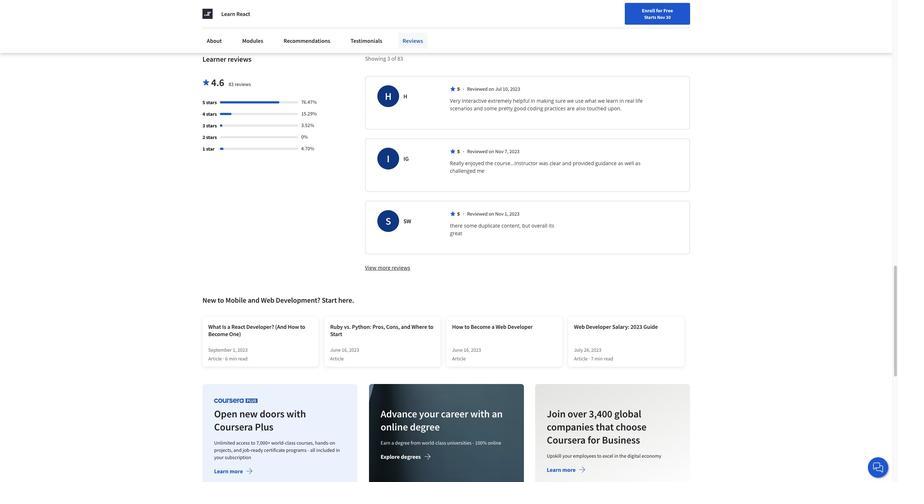 Task type: vqa. For each thing, say whether or not it's contained in the screenshot.


Task type: locate. For each thing, give the bounding box(es) containing it.
1 horizontal spatial with
[[471, 407, 490, 420]]

1 vertical spatial start
[[331, 330, 343, 338]]

2
[[203, 134, 205, 140]]

· inside july 28, 2023 article · 7 min read
[[589, 355, 591, 362]]

1 class from the left
[[285, 440, 296, 446]]

with inside advance your career with an online degree
[[471, 407, 490, 420]]

stars for 3 stars
[[206, 122, 217, 129]]

· left 7
[[589, 355, 591, 362]]

excel
[[603, 453, 614, 459]]

and inside unlimited access to 7,000+ world-class courses, hands-on projects, and job-ready certificate programs - all included in your subscription
[[234, 447, 242, 454]]

join over 3,400 global companies that choose coursera for business
[[547, 407, 647, 447]]

start
[[322, 296, 337, 305], [331, 330, 343, 338]]

1, right september
[[233, 347, 237, 353]]

class inside unlimited access to 7,000+ world-class courses, hands-on projects, and job-ready certificate programs - all included in your subscription
[[285, 440, 296, 446]]

7
[[592, 355, 594, 362]]

use
[[576, 97, 584, 104]]

nov inside the enroll for free starts nov 30
[[658, 14, 666, 20]]

83 reviews
[[229, 81, 251, 87]]

with left 'an'
[[471, 407, 490, 420]]

salary:
[[613, 323, 630, 330]]

online right 100%
[[488, 440, 502, 446]]

0 horizontal spatial become
[[208, 330, 228, 338]]

0%
[[302, 134, 308, 140]]

the left digital on the right bottom of the page
[[620, 453, 627, 459]]

83 right of
[[398, 55, 403, 62]]

mobile
[[226, 296, 247, 305]]

web
[[261, 296, 275, 305], [496, 323, 507, 330], [575, 323, 585, 330]]

5 stars
[[203, 99, 217, 106]]

1 read from the left
[[238, 355, 248, 362]]

1 horizontal spatial 1,
[[505, 211, 509, 217]]

· inside 'september 1, 2023 article · 6 min read'
[[223, 355, 224, 362]]

and up subscription
[[234, 447, 242, 454]]

more right view
[[378, 264, 391, 271]]

learn more down upskill
[[547, 466, 576, 473]]

· for is
[[223, 355, 224, 362]]

companies
[[547, 420, 595, 434]]

on left jul
[[489, 86, 495, 92]]

stars
[[206, 99, 217, 106], [206, 111, 217, 117], [206, 122, 217, 129], [206, 134, 217, 140]]

article inside 'september 1, 2023 article · 6 min read'
[[208, 355, 222, 362]]

0 horizontal spatial world-
[[271, 440, 285, 446]]

open
[[214, 407, 238, 420]]

0 vertical spatial some
[[485, 105, 498, 112]]

in up coding
[[531, 97, 536, 104]]

degree left from
[[395, 440, 410, 446]]

some down extremely
[[485, 105, 498, 112]]

nov for i
[[496, 148, 504, 155]]

modules link
[[238, 33, 268, 49]]

2 article from the left
[[331, 355, 344, 362]]

0 horizontal spatial with
[[287, 407, 306, 420]]

0 horizontal spatial h
[[385, 90, 392, 103]]

1 vertical spatial reviewed
[[468, 148, 488, 155]]

1 horizontal spatial min
[[595, 355, 603, 362]]

1 horizontal spatial 83
[[398, 55, 403, 62]]

1 vertical spatial online
[[488, 440, 502, 446]]

1 we from the left
[[568, 97, 574, 104]]

sure
[[556, 97, 566, 104]]

very
[[450, 97, 461, 104]]

2 horizontal spatial a
[[492, 323, 495, 330]]

3 left of
[[388, 55, 391, 62]]

1 horizontal spatial degree
[[410, 420, 440, 434]]

with right doors on the left of page
[[287, 407, 306, 420]]

1 horizontal spatial your
[[419, 407, 439, 420]]

10,
[[503, 86, 510, 92]]

digital
[[628, 453, 641, 459]]

1 horizontal spatial ·
[[589, 355, 591, 362]]

1 horizontal spatial world-
[[422, 440, 436, 446]]

well
[[625, 160, 635, 167]]

2 stars from the top
[[206, 111, 217, 117]]

0 horizontal spatial ·
[[223, 355, 224, 362]]

read inside 'september 1, 2023 article · 6 min read'
[[238, 355, 248, 362]]

1 horizontal spatial some
[[485, 105, 498, 112]]

stars for 5 stars
[[206, 99, 217, 106]]

1 horizontal spatial a
[[392, 440, 394, 446]]

0 horizontal spatial min
[[229, 355, 237, 362]]

0 horizontal spatial -
[[308, 447, 309, 454]]

1 vertical spatial nov
[[496, 148, 504, 155]]

min inside 'september 1, 2023 article · 6 min read'
[[229, 355, 237, 362]]

and right cons,
[[401, 323, 411, 330]]

open new doors with coursera plus
[[214, 407, 306, 434]]

reviews right 4.6
[[235, 81, 251, 87]]

0 horizontal spatial we
[[568, 97, 574, 104]]

1 horizontal spatial 3
[[388, 55, 391, 62]]

1, inside 'september 1, 2023 article · 6 min read'
[[233, 347, 237, 353]]

1 world- from the left
[[271, 440, 285, 446]]

0 horizontal spatial how
[[288, 323, 299, 330]]

more
[[378, 264, 391, 271], [563, 466, 576, 473], [230, 468, 243, 475]]

2 read from the left
[[604, 355, 614, 362]]

unlimited access to 7,000+ world-class courses, hands-on projects, and job-ready certificate programs - all included in your subscription
[[214, 440, 340, 461]]

1 vertical spatial reviews
[[235, 81, 251, 87]]

1 how from the left
[[288, 323, 299, 330]]

2023 right "7,"
[[510, 148, 520, 155]]

react right is
[[232, 323, 245, 330]]

1,
[[505, 211, 509, 217], [233, 347, 237, 353]]

coursera inside join over 3,400 global companies that choose coursera for business
[[547, 434, 586, 447]]

some
[[485, 105, 498, 112], [464, 222, 477, 229]]

1 horizontal spatial 16,
[[464, 347, 470, 353]]

reviewed for i
[[468, 148, 488, 155]]

recommendations link
[[279, 33, 335, 49]]

16, down 'how to become a web developer'
[[464, 347, 470, 353]]

min
[[229, 355, 237, 362], [595, 355, 603, 362]]

learn more link down upskill
[[547, 466, 586, 475]]

2 horizontal spatial your
[[563, 453, 573, 459]]

2 vertical spatial nov
[[496, 211, 504, 217]]

5 for h
[[458, 86, 460, 92]]

0 horizontal spatial developer
[[508, 323, 533, 330]]

0 horizontal spatial class
[[285, 440, 296, 446]]

2023 inside july 28, 2023 article · 7 min read
[[592, 347, 602, 353]]

0 vertical spatial the
[[486, 160, 494, 167]]

1 horizontal spatial read
[[604, 355, 614, 362]]

0 horizontal spatial some
[[464, 222, 477, 229]]

coursera inside the 'open new doors with coursera plus'
[[214, 420, 253, 434]]

1 june 16, 2023 article from the left
[[331, 347, 359, 362]]

as left well at the top of the page
[[619, 160, 624, 167]]

5 up 4 on the left top of page
[[203, 99, 205, 106]]

interactive
[[462, 97, 487, 104]]

2 vertical spatial reviewed
[[468, 211, 488, 217]]

4
[[203, 111, 205, 117]]

we up are
[[568, 97, 574, 104]]

2 horizontal spatial web
[[575, 323, 585, 330]]

how inside what is a react developer? (and how to become one)
[[288, 323, 299, 330]]

reviews
[[228, 54, 252, 63], [235, 81, 251, 87], [392, 264, 411, 271]]

2 with from the left
[[471, 407, 490, 420]]

reviewed up interactive at the right of page
[[468, 86, 488, 92]]

0 vertical spatial for
[[657, 7, 663, 14]]

your right upskill
[[563, 453, 573, 459]]

your left career
[[419, 407, 439, 420]]

- left all
[[308, 447, 309, 454]]

0 horizontal spatial 83
[[229, 81, 234, 87]]

0 vertical spatial reviews
[[228, 54, 252, 63]]

1 vertical spatial -
[[308, 447, 309, 454]]

2 june 16, 2023 article from the left
[[453, 347, 482, 362]]

1 horizontal spatial become
[[471, 323, 491, 330]]

for up employees
[[588, 434, 601, 447]]

0 horizontal spatial your
[[214, 454, 224, 461]]

become
[[471, 323, 491, 330], [208, 330, 228, 338]]

learn more link down subscription
[[214, 468, 253, 476]]

included
[[317, 447, 335, 454]]

where
[[412, 323, 428, 330]]

content,
[[502, 222, 521, 229]]

4.6
[[211, 76, 225, 89]]

in right excel
[[615, 453, 619, 459]]

1 with from the left
[[287, 407, 306, 420]]

2023
[[511, 86, 521, 92], [510, 148, 520, 155], [510, 211, 520, 217], [631, 323, 643, 330], [238, 347, 248, 353], [349, 347, 359, 353], [471, 347, 482, 353], [592, 347, 602, 353]]

3 up the 2
[[203, 122, 205, 129]]

jul
[[496, 86, 502, 92]]

1 horizontal spatial june
[[453, 347, 463, 353]]

3,400
[[590, 407, 613, 420]]

3 reviewed from the top
[[468, 211, 488, 217]]

6
[[225, 355, 228, 362]]

reviewed on nov 1, 2023
[[468, 211, 520, 217]]

for
[[657, 7, 663, 14], [588, 434, 601, 447]]

2 16, from the left
[[464, 347, 470, 353]]

scenarios
[[450, 105, 473, 112]]

3 stars from the top
[[206, 122, 217, 129]]

reviews down 'modules'
[[228, 54, 252, 63]]

-
[[473, 440, 474, 446], [308, 447, 309, 454]]

nov left 30
[[658, 14, 666, 20]]

0 vertical spatial reviewed
[[468, 86, 488, 92]]

start left the here. at left bottom
[[322, 296, 337, 305]]

nov left "7,"
[[496, 148, 504, 155]]

2 class from the left
[[436, 440, 446, 446]]

with for career
[[471, 407, 490, 420]]

react inside what is a react developer? (and how to become one)
[[232, 323, 245, 330]]

1 vertical spatial the
[[620, 453, 627, 459]]

projects,
[[214, 447, 233, 454]]

min right 6
[[229, 355, 237, 362]]

0 horizontal spatial learn more
[[214, 468, 243, 475]]

online up earn
[[381, 420, 408, 434]]

class left universities on the bottom of the page
[[436, 440, 446, 446]]

start inside ruby vs. python: pros, cons, and where to start
[[331, 330, 343, 338]]

also
[[577, 105, 586, 112]]

read inside july 28, 2023 article · 7 min read
[[604, 355, 614, 362]]

1 vertical spatial some
[[464, 222, 477, 229]]

reviewed up duplicate
[[468, 211, 488, 217]]

to inside unlimited access to 7,000+ world-class courses, hands-on projects, and job-ready certificate programs - all included in your subscription
[[251, 440, 256, 446]]

more down subscription
[[230, 468, 243, 475]]

on for s
[[489, 211, 495, 217]]

guidance
[[596, 160, 617, 167]]

pretty
[[499, 105, 513, 112]]

3 stars
[[203, 122, 217, 129]]

what
[[585, 97, 597, 104]]

all
[[310, 447, 316, 454]]

- left 100%
[[473, 440, 474, 446]]

read for salary:
[[604, 355, 614, 362]]

reviewed up enjoyed at the right top of page
[[468, 148, 488, 155]]

coursera up upskill
[[547, 434, 586, 447]]

class up programs
[[285, 440, 296, 446]]

read right 6
[[238, 355, 248, 362]]

start left vs.
[[331, 330, 343, 338]]

0 horizontal spatial read
[[238, 355, 248, 362]]

on left "7,"
[[489, 148, 495, 155]]

0 vertical spatial online
[[381, 420, 408, 434]]

some right "there"
[[464, 222, 477, 229]]

reviews for 83 reviews
[[235, 81, 251, 87]]

1 horizontal spatial how
[[453, 323, 464, 330]]

1 vertical spatial for
[[588, 434, 601, 447]]

enroll for free starts nov 30
[[643, 7, 674, 20]]

0 horizontal spatial june 16, 2023 article
[[331, 347, 359, 362]]

upon.
[[608, 105, 622, 112]]

1 horizontal spatial -
[[473, 440, 474, 446]]

stars right the 2
[[206, 134, 217, 140]]

your
[[419, 407, 439, 420], [563, 453, 573, 459], [214, 454, 224, 461]]

1 stars from the top
[[206, 99, 217, 106]]

more down employees
[[563, 466, 576, 473]]

0 horizontal spatial degree
[[395, 440, 410, 446]]

0 vertical spatial -
[[473, 440, 474, 446]]

4 stars from the top
[[206, 134, 217, 140]]

and down interactive at the right of page
[[474, 105, 483, 112]]

1 reviewed from the top
[[468, 86, 488, 92]]

in inside unlimited access to 7,000+ world-class courses, hands-on projects, and job-ready certificate programs - all included in your subscription
[[336, 447, 340, 454]]

degree up from
[[410, 420, 440, 434]]

stars up 2 stars
[[206, 122, 217, 129]]

for left free
[[657, 7, 663, 14]]

1 horizontal spatial for
[[657, 7, 663, 14]]

1 horizontal spatial learn more link
[[547, 466, 586, 475]]

0 horizontal spatial the
[[486, 160, 494, 167]]

4 stars
[[203, 111, 217, 117]]

1 16, from the left
[[342, 347, 348, 353]]

your down projects,
[[214, 454, 224, 461]]

upskill your employees to excel in the digital economy
[[547, 453, 662, 459]]

0 horizontal spatial as
[[619, 160, 624, 167]]

2 how from the left
[[453, 323, 464, 330]]

world- for from
[[422, 440, 436, 446]]

5 up "there"
[[458, 211, 460, 217]]

reviews for learner reviews
[[228, 54, 252, 63]]

class
[[285, 440, 296, 446], [436, 440, 446, 446]]

stars up 4 stars
[[206, 99, 217, 106]]

react up 'modules'
[[237, 10, 250, 17]]

0 vertical spatial nov
[[658, 14, 666, 20]]

2 world- from the left
[[422, 440, 436, 446]]

touched
[[588, 105, 607, 112]]

doors
[[260, 407, 285, 420]]

earn a degree from world-class universities - 100% online
[[381, 440, 502, 446]]

the down reviewed on nov 7, 2023
[[486, 160, 494, 167]]

we up touched
[[598, 97, 605, 104]]

developer
[[508, 323, 533, 330], [586, 323, 612, 330]]

online inside advance your career with an online degree
[[381, 420, 408, 434]]

0 horizontal spatial for
[[588, 434, 601, 447]]

0 horizontal spatial a
[[228, 323, 231, 330]]

reviews link
[[399, 33, 428, 49]]

world- up certificate
[[271, 440, 285, 446]]

· left 6
[[223, 355, 224, 362]]

0 horizontal spatial 16,
[[342, 347, 348, 353]]

1 horizontal spatial the
[[620, 453, 627, 459]]

2 reviewed from the top
[[468, 148, 488, 155]]

1 vertical spatial 1,
[[233, 347, 237, 353]]

1 horizontal spatial we
[[598, 97, 605, 104]]

1 horizontal spatial june 16, 2023 article
[[453, 347, 482, 362]]

coursera up the unlimited
[[214, 420, 253, 434]]

some inside very interactive extremely helpful in making sure we use what we learn in real life scenarios and some pretty good coding practices are also touched upon.
[[485, 105, 498, 112]]

0 vertical spatial 83
[[398, 55, 403, 62]]

h
[[385, 90, 392, 103], [404, 92, 408, 100]]

0 horizontal spatial 3
[[203, 122, 205, 129]]

None search field
[[104, 5, 278, 19]]

0 horizontal spatial online
[[381, 420, 408, 434]]

0 horizontal spatial web
[[261, 296, 275, 305]]

on up duplicate
[[489, 211, 495, 217]]

1, up content, at right
[[505, 211, 509, 217]]

2 developer from the left
[[586, 323, 612, 330]]

1 horizontal spatial class
[[436, 440, 446, 446]]

to
[[218, 296, 224, 305], [300, 323, 306, 330], [429, 323, 434, 330], [465, 323, 470, 330], [251, 440, 256, 446], [598, 453, 602, 459]]

16, for to
[[464, 347, 470, 353]]

ruby
[[331, 323, 343, 330]]

in right the included at the bottom left
[[336, 447, 340, 454]]

1 article from the left
[[208, 355, 222, 362]]

1 june from the left
[[331, 347, 341, 353]]

reviews right view
[[392, 264, 411, 271]]

1 horizontal spatial coursera
[[547, 434, 586, 447]]

1 vertical spatial react
[[232, 323, 245, 330]]

3 article from the left
[[453, 355, 466, 362]]

nov up duplicate
[[496, 211, 504, 217]]

pros,
[[373, 323, 385, 330]]

(and
[[275, 323, 287, 330]]

world- inside unlimited access to 7,000+ world-class courses, hands-on projects, and job-ready certificate programs - all included in your subscription
[[271, 440, 285, 446]]

stars for 4 stars
[[206, 111, 217, 117]]

2 we from the left
[[598, 97, 605, 104]]

testimonials link
[[347, 33, 387, 49]]

0 vertical spatial 3
[[388, 55, 391, 62]]

clear
[[550, 160, 562, 167]]

star
[[206, 146, 215, 152]]

world- right from
[[422, 440, 436, 446]]

and
[[474, 105, 483, 112], [563, 160, 572, 167], [248, 296, 260, 305], [401, 323, 411, 330], [234, 447, 242, 454]]

1 · from the left
[[223, 355, 224, 362]]

5 up very
[[458, 86, 460, 92]]

your inside advance your career with an online degree
[[419, 407, 439, 420]]

· for developer
[[589, 355, 591, 362]]

min inside july 28, 2023 article · 7 min read
[[595, 355, 603, 362]]

1 horizontal spatial developer
[[586, 323, 612, 330]]

article inside july 28, 2023 article · 7 min read
[[575, 355, 588, 362]]

read right 7
[[604, 355, 614, 362]]

1 min from the left
[[229, 355, 237, 362]]

and right clear
[[563, 160, 572, 167]]

0 horizontal spatial 1,
[[233, 347, 237, 353]]

as right well at the top of the page
[[636, 160, 641, 167]]

83 right 4.6
[[229, 81, 234, 87]]

0 vertical spatial degree
[[410, 420, 440, 434]]

enjoyed
[[466, 160, 485, 167]]

2023 left guide
[[631, 323, 643, 330]]

- inside unlimited access to 7,000+ world-class courses, hands-on projects, and job-ready certificate programs - all included in your subscription
[[308, 447, 309, 454]]

june 16, 2023 article
[[331, 347, 359, 362], [453, 347, 482, 362]]

4 article from the left
[[575, 355, 588, 362]]

2023 right 28,
[[592, 347, 602, 353]]

2023 down 'how to become a web developer'
[[471, 347, 482, 353]]

16, down vs.
[[342, 347, 348, 353]]

how
[[288, 323, 299, 330], [453, 323, 464, 330]]

course...instructor
[[495, 160, 538, 167]]

min right 7
[[595, 355, 603, 362]]

5 up the really
[[458, 148, 460, 155]]

world-
[[271, 440, 285, 446], [422, 440, 436, 446]]

2 vertical spatial reviews
[[392, 264, 411, 271]]

on up the included at the bottom left
[[330, 440, 336, 446]]

1 horizontal spatial as
[[636, 160, 641, 167]]

coursera plus image
[[214, 398, 258, 403]]

2 min from the left
[[595, 355, 603, 362]]

2 · from the left
[[589, 355, 591, 362]]

2 june from the left
[[453, 347, 463, 353]]

global
[[615, 407, 642, 420]]

with for doors
[[287, 407, 306, 420]]

1 horizontal spatial web
[[496, 323, 507, 330]]

in left the real
[[620, 97, 624, 104]]

with inside the 'open new doors with coursera plus'
[[287, 407, 306, 420]]

new
[[203, 296, 216, 305]]

1 vertical spatial 83
[[229, 81, 234, 87]]

2023 down one) on the bottom of the page
[[238, 347, 248, 353]]

learn more down subscription
[[214, 468, 243, 475]]

0 horizontal spatial june
[[331, 347, 341, 353]]

0 horizontal spatial coursera
[[214, 420, 253, 434]]

stars right 4 on the left top of page
[[206, 111, 217, 117]]



Task type: describe. For each thing, give the bounding box(es) containing it.
modules
[[242, 37, 263, 44]]

to inside ruby vs. python: pros, cons, and where to start
[[429, 323, 434, 330]]

1 star
[[203, 146, 215, 152]]

2 horizontal spatial more
[[563, 466, 576, 473]]

5 for s
[[458, 211, 460, 217]]

here.
[[339, 296, 354, 305]]

1 vertical spatial degree
[[395, 440, 410, 446]]

learn
[[607, 97, 619, 104]]

new to mobile and web development? start here.
[[203, 296, 354, 305]]

an
[[492, 407, 503, 420]]

2023 right 10, on the top
[[511, 86, 521, 92]]

2 stars
[[203, 134, 217, 140]]

new
[[240, 407, 258, 420]]

1 horizontal spatial online
[[488, 440, 502, 446]]

learner
[[203, 54, 226, 63]]

one)
[[229, 330, 241, 338]]

1 horizontal spatial more
[[378, 264, 391, 271]]

learn react
[[222, 10, 250, 17]]

degree inside advance your career with an online degree
[[410, 420, 440, 434]]

great
[[450, 230, 463, 237]]

read for a
[[238, 355, 248, 362]]

developer?
[[247, 323, 274, 330]]

its
[[549, 222, 555, 229]]

recommendations
[[284, 37, 331, 44]]

earn
[[381, 440, 391, 446]]

there some duplicate content, but overall its great
[[450, 222, 556, 237]]

0 horizontal spatial learn more link
[[214, 468, 253, 476]]

4.70%
[[302, 145, 315, 152]]

universities
[[447, 440, 472, 446]]

0 vertical spatial start
[[322, 296, 337, 305]]

2023 inside 'september 1, 2023 article · 6 min read'
[[238, 347, 248, 353]]

development?
[[276, 296, 321, 305]]

showing 3 of 83
[[365, 55, 403, 62]]

on inside unlimited access to 7,000+ world-class courses, hands-on projects, and job-ready certificate programs - all included in your subscription
[[330, 440, 336, 446]]

to inside what is a react developer? (and how to become one)
[[300, 323, 306, 330]]

and inside ruby vs. python: pros, cons, and where to start
[[401, 323, 411, 330]]

your for advance
[[419, 407, 439, 420]]

article for ruby vs. python: pros, cons, and where to start
[[331, 355, 344, 362]]

subscription
[[225, 454, 251, 461]]

7,
[[505, 148, 509, 155]]

june 16, 2023 article for vs.
[[331, 347, 359, 362]]

class for universities
[[436, 440, 446, 446]]

3.52%
[[302, 122, 315, 128]]

class for courses,
[[285, 440, 296, 446]]

ready
[[251, 447, 263, 454]]

june for how to become a web developer
[[453, 347, 463, 353]]

starts
[[645, 14, 657, 20]]

from
[[411, 440, 421, 446]]

the inside really enjoyed the course...instructor was clear and provided guidance as well as challenged me
[[486, 160, 494, 167]]

reviews
[[403, 37, 423, 44]]

explore degrees
[[381, 453, 421, 460]]

reviewed for s
[[468, 211, 488, 217]]

some inside there some duplicate content, but overall its great
[[464, 222, 477, 229]]

sw
[[404, 217, 412, 225]]

july
[[575, 347, 583, 353]]

courses,
[[297, 440, 314, 446]]

really enjoyed the course...instructor was clear and provided guidance as well as challenged me
[[450, 160, 642, 174]]

article for how to become a web developer
[[453, 355, 466, 362]]

degrees
[[401, 453, 421, 460]]

min for a
[[229, 355, 237, 362]]

learn right scrimba image
[[222, 10, 236, 17]]

hands-
[[315, 440, 330, 446]]

view more reviews
[[365, 264, 411, 271]]

python:
[[352, 323, 372, 330]]

about
[[207, 37, 222, 44]]

coding
[[528, 105, 544, 112]]

web developer salary: 2023 guide
[[575, 323, 658, 330]]

1 developer from the left
[[508, 323, 533, 330]]

76.47%
[[302, 99, 317, 105]]

reviewed on jul 10, 2023
[[468, 86, 521, 92]]

of
[[392, 55, 397, 62]]

2023 down vs.
[[349, 347, 359, 353]]

1 as from the left
[[619, 160, 624, 167]]

showing
[[365, 55, 386, 62]]

choose
[[616, 420, 647, 434]]

on for i
[[489, 148, 495, 155]]

100%
[[475, 440, 487, 446]]

s
[[386, 215, 391, 228]]

and inside very interactive extremely helpful in making sure we use what we learn in real life scenarios and some pretty good coding practices are also touched upon.
[[474, 105, 483, 112]]

min for salary:
[[595, 355, 603, 362]]

scrimba image
[[203, 9, 213, 19]]

for inside join over 3,400 global companies that choose coursera for business
[[588, 434, 601, 447]]

web for developer
[[496, 323, 507, 330]]

2 as from the left
[[636, 160, 641, 167]]

join
[[547, 407, 566, 420]]

but
[[523, 222, 531, 229]]

your for upskill
[[563, 453, 573, 459]]

june for ruby vs. python: pros, cons, and where to start
[[331, 347, 341, 353]]

0 horizontal spatial more
[[230, 468, 243, 475]]

business
[[603, 434, 641, 447]]

your inside unlimited access to 7,000+ world-class courses, hands-on projects, and job-ready certificate programs - all included in your subscription
[[214, 454, 224, 461]]

for inside the enroll for free starts nov 30
[[657, 7, 663, 14]]

15.29%
[[302, 110, 317, 117]]

was
[[540, 160, 549, 167]]

enroll
[[643, 7, 656, 14]]

how to become a web developer
[[453, 323, 533, 330]]

programs
[[286, 447, 307, 454]]

1 horizontal spatial h
[[404, 92, 408, 100]]

are
[[568, 105, 575, 112]]

nov for s
[[496, 211, 504, 217]]

1 vertical spatial 3
[[203, 122, 205, 129]]

economy
[[642, 453, 662, 459]]

5 for i
[[458, 148, 460, 155]]

certificate
[[264, 447, 285, 454]]

there
[[450, 222, 463, 229]]

about link
[[203, 33, 226, 49]]

reviewed for h
[[468, 86, 488, 92]]

advance your career with an online degree
[[381, 407, 503, 434]]

16, for vs.
[[342, 347, 348, 353]]

0 vertical spatial 1,
[[505, 211, 509, 217]]

september 1, 2023 article · 6 min read
[[208, 347, 248, 362]]

and right mobile
[[248, 296, 260, 305]]

become inside what is a react developer? (and how to become one)
[[208, 330, 228, 338]]

1 horizontal spatial learn more
[[547, 466, 576, 473]]

on for h
[[489, 86, 495, 92]]

stars for 2 stars
[[206, 134, 217, 140]]

2023 up content, at right
[[510, 211, 520, 217]]

free
[[664, 7, 674, 14]]

chat with us image
[[873, 462, 885, 474]]

article for web developer salary: 2023 guide
[[575, 355, 588, 362]]

a inside what is a react developer? (and how to become one)
[[228, 323, 231, 330]]

very interactive extremely helpful in making sure we use what we learn in real life scenarios and some pretty good coding practices are also touched upon.
[[450, 97, 645, 112]]

cons,
[[386, 323, 400, 330]]

that
[[596, 420, 614, 434]]

helpful
[[514, 97, 530, 104]]

learn down upskill
[[547, 466, 562, 473]]

world- for 7,000+
[[271, 440, 285, 446]]

june 16, 2023 article for to
[[453, 347, 482, 362]]

0 vertical spatial react
[[237, 10, 250, 17]]

learn down projects,
[[214, 468, 229, 475]]

article for what is a react developer? (and how to become one)
[[208, 355, 222, 362]]

practices
[[545, 105, 566, 112]]

and inside really enjoyed the course...instructor was clear and provided guidance as well as challenged me
[[563, 160, 572, 167]]

view more reviews link
[[365, 264, 411, 272]]

good
[[514, 105, 527, 112]]

learner reviews
[[203, 54, 252, 63]]

web for development?
[[261, 296, 275, 305]]

explore degrees link
[[381, 453, 431, 462]]

making
[[537, 97, 554, 104]]



